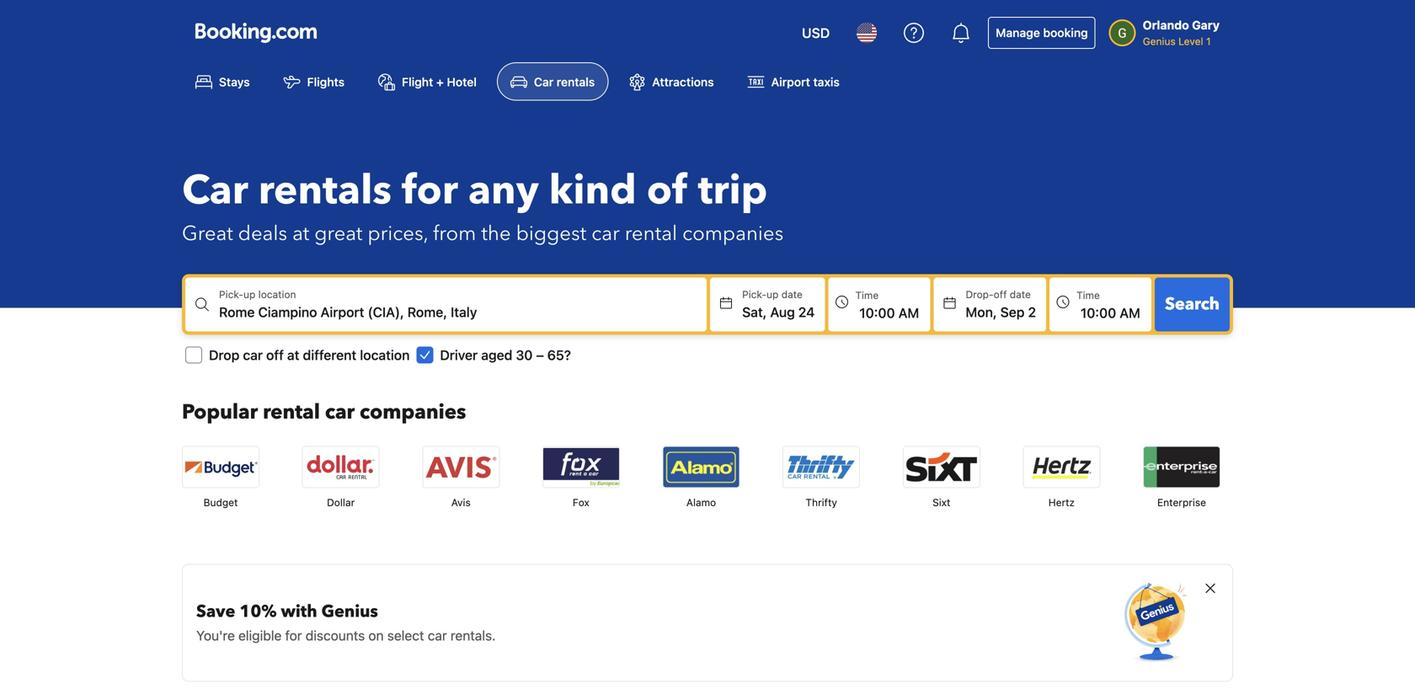 Task type: describe. For each thing, give the bounding box(es) containing it.
with
[[281, 600, 317, 623]]

popular rental car companies
[[182, 398, 466, 426]]

airport taxis
[[771, 75, 840, 89]]

flight + hotel link
[[365, 62, 490, 100]]

car rentals for any kind of trip great deals at great prices, from the biggest car rental companies
[[182, 163, 784, 247]]

driver aged 30 – 65?
[[440, 347, 571, 363]]

hertz logo image
[[1024, 447, 1100, 487]]

up for pick-up date sat, aug 24
[[767, 288, 779, 300]]

airport taxis link
[[734, 62, 853, 100]]

save
[[196, 600, 235, 623]]

pick-up date sat, aug 24
[[742, 288, 815, 320]]

up for pick-up location
[[243, 288, 255, 300]]

rental inside car rentals for any kind of trip great deals at great prices, from the biggest car rental companies
[[625, 220, 677, 247]]

–
[[536, 347, 544, 363]]

genius inside save 10% with genius you're eligible for discounts on select car rentals.
[[321, 600, 378, 623]]

fox
[[573, 496, 590, 508]]

orlando
[[1143, 18, 1189, 32]]

at inside car rentals for any kind of trip great deals at great prices, from the biggest car rental companies
[[292, 220, 309, 247]]

great
[[314, 220, 363, 247]]

dollar
[[327, 496, 355, 508]]

save 10% with genius you're eligible for discounts on select car rentals.
[[196, 600, 496, 643]]

1
[[1206, 35, 1211, 47]]

airport
[[771, 75, 810, 89]]

orlando gary genius level 1
[[1143, 18, 1220, 47]]

30
[[516, 347, 533, 363]]

attractions link
[[615, 62, 727, 100]]

sat,
[[742, 304, 767, 320]]

dollar logo image
[[303, 447, 379, 487]]

select
[[387, 627, 424, 643]]

car inside save 10% with genius you're eligible for discounts on select car rentals.
[[428, 627, 447, 643]]

flights
[[307, 75, 345, 89]]

any
[[468, 163, 539, 218]]

alamo
[[686, 496, 716, 508]]

popular
[[182, 398, 258, 426]]

car for car rentals
[[534, 75, 554, 89]]

for inside save 10% with genius you're eligible for discounts on select car rentals.
[[285, 627, 302, 643]]

rentals for car rentals
[[557, 75, 595, 89]]

manage booking
[[996, 26, 1088, 40]]

budget
[[204, 496, 238, 508]]

drop car off at different location
[[209, 347, 410, 363]]

fox logo image
[[543, 447, 619, 487]]

mon,
[[966, 304, 997, 320]]

0 vertical spatial location
[[258, 288, 296, 300]]

usd
[[802, 25, 830, 41]]

10%
[[240, 600, 277, 623]]

65?
[[547, 347, 571, 363]]

on
[[368, 627, 384, 643]]

off inside drop-off date mon, sep 2
[[994, 288, 1007, 300]]

avis logo image
[[423, 447, 499, 487]]

stays link
[[182, 62, 263, 100]]

gary
[[1192, 18, 1220, 32]]

rentals.
[[451, 627, 496, 643]]

manage booking link
[[988, 17, 1096, 49]]

date for sep
[[1010, 288, 1031, 300]]

drop
[[209, 347, 239, 363]]

car for car rentals for any kind of trip great deals at great prices, from the biggest car rental companies
[[182, 163, 248, 218]]

booking
[[1043, 26, 1088, 40]]

kind
[[549, 163, 637, 218]]

discounts
[[306, 627, 365, 643]]

the
[[481, 220, 511, 247]]

great
[[182, 220, 233, 247]]



Task type: locate. For each thing, give the bounding box(es) containing it.
1 horizontal spatial for
[[402, 163, 458, 218]]

1 horizontal spatial rental
[[625, 220, 677, 247]]

up
[[243, 288, 255, 300], [767, 288, 779, 300]]

0 horizontal spatial genius
[[321, 600, 378, 623]]

1 horizontal spatial date
[[1010, 288, 1031, 300]]

search button
[[1155, 277, 1230, 331]]

hertz
[[1049, 496, 1075, 508]]

usd button
[[792, 13, 840, 53]]

prices,
[[368, 220, 428, 247]]

0 vertical spatial companies
[[682, 220, 784, 247]]

different
[[303, 347, 357, 363]]

0 vertical spatial at
[[292, 220, 309, 247]]

0 horizontal spatial for
[[285, 627, 302, 643]]

genius down orlando
[[1143, 35, 1176, 47]]

1 horizontal spatial rentals
[[557, 75, 595, 89]]

date inside drop-off date mon, sep 2
[[1010, 288, 1031, 300]]

rental
[[625, 220, 677, 247], [263, 398, 320, 426]]

taxis
[[813, 75, 840, 89]]

up inside pick-up date sat, aug 24
[[767, 288, 779, 300]]

0 vertical spatial genius
[[1143, 35, 1176, 47]]

flights link
[[270, 62, 358, 100]]

1 vertical spatial location
[[360, 347, 410, 363]]

budget logo image
[[183, 447, 259, 487]]

up down deals
[[243, 288, 255, 300]]

location
[[258, 288, 296, 300], [360, 347, 410, 363]]

0 vertical spatial for
[[402, 163, 458, 218]]

biggest
[[516, 220, 587, 247]]

stays
[[219, 75, 250, 89]]

0 vertical spatial rentals
[[557, 75, 595, 89]]

deals
[[238, 220, 287, 247]]

rentals inside car rentals for any kind of trip great deals at great prices, from the biggest car rental companies
[[258, 163, 392, 218]]

thrifty logo image
[[784, 447, 859, 487]]

1 horizontal spatial genius
[[1143, 35, 1176, 47]]

date for aug
[[782, 288, 803, 300]]

date
[[782, 288, 803, 300], [1010, 288, 1031, 300]]

genius
[[1143, 35, 1176, 47], [321, 600, 378, 623]]

1 horizontal spatial companies
[[682, 220, 784, 247]]

0 horizontal spatial rentals
[[258, 163, 392, 218]]

at
[[292, 220, 309, 247], [287, 347, 299, 363]]

car inside car rentals for any kind of trip great deals at great prices, from the biggest car rental companies
[[182, 163, 248, 218]]

companies inside car rentals for any kind of trip great deals at great prices, from the biggest car rental companies
[[682, 220, 784, 247]]

1 horizontal spatial pick-
[[742, 288, 767, 300]]

off up sep
[[994, 288, 1007, 300]]

car
[[534, 75, 554, 89], [182, 163, 248, 218]]

pick- up drop
[[219, 288, 243, 300]]

date up sep
[[1010, 288, 1031, 300]]

2 date from the left
[[1010, 288, 1031, 300]]

drop-
[[966, 288, 994, 300]]

search
[[1165, 293, 1220, 316]]

1 pick- from the left
[[219, 288, 243, 300]]

hotel
[[447, 75, 477, 89]]

0 horizontal spatial off
[[266, 347, 284, 363]]

you're
[[196, 627, 235, 643]]

location right different
[[360, 347, 410, 363]]

sixt
[[933, 496, 951, 508]]

genius up discounts
[[321, 600, 378, 623]]

rentals
[[557, 75, 595, 89], [258, 163, 392, 218]]

driver
[[440, 347, 478, 363]]

car down kind
[[592, 220, 620, 247]]

0 horizontal spatial up
[[243, 288, 255, 300]]

car right select
[[428, 627, 447, 643]]

car rentals
[[534, 75, 595, 89]]

for down with
[[285, 627, 302, 643]]

eligible
[[238, 627, 282, 643]]

for
[[402, 163, 458, 218], [285, 627, 302, 643]]

booking.com online hotel reservations image
[[195, 23, 317, 43]]

pick- inside pick-up date sat, aug 24
[[742, 288, 767, 300]]

1 vertical spatial genius
[[321, 600, 378, 623]]

car
[[592, 220, 620, 247], [243, 347, 263, 363], [325, 398, 355, 426], [428, 627, 447, 643]]

location down deals
[[258, 288, 296, 300]]

off
[[994, 288, 1007, 300], [266, 347, 284, 363]]

date up aug
[[782, 288, 803, 300]]

0 vertical spatial car
[[534, 75, 554, 89]]

date inside pick-up date sat, aug 24
[[782, 288, 803, 300]]

aug
[[770, 304, 795, 320]]

1 horizontal spatial off
[[994, 288, 1007, 300]]

1 horizontal spatial up
[[767, 288, 779, 300]]

enterprise logo image
[[1144, 447, 1220, 487]]

1 vertical spatial for
[[285, 627, 302, 643]]

1 horizontal spatial car
[[534, 75, 554, 89]]

car right drop
[[243, 347, 263, 363]]

car rentals link
[[497, 62, 608, 100]]

2 pick- from the left
[[742, 288, 767, 300]]

Pick-up location field
[[219, 302, 707, 322]]

up up aug
[[767, 288, 779, 300]]

aged
[[481, 347, 512, 363]]

1 horizontal spatial location
[[360, 347, 410, 363]]

flight
[[402, 75, 433, 89]]

0 horizontal spatial date
[[782, 288, 803, 300]]

0 horizontal spatial rental
[[263, 398, 320, 426]]

off right drop
[[266, 347, 284, 363]]

1 vertical spatial car
[[182, 163, 248, 218]]

24
[[798, 304, 815, 320]]

0 horizontal spatial pick-
[[219, 288, 243, 300]]

manage
[[996, 26, 1040, 40]]

for up "from"
[[402, 163, 458, 218]]

drop-off date mon, sep 2
[[966, 288, 1036, 320]]

of
[[647, 163, 688, 218]]

for inside car rentals for any kind of trip great deals at great prices, from the biggest car rental companies
[[402, 163, 458, 218]]

companies down trip
[[682, 220, 784, 247]]

1 vertical spatial off
[[266, 347, 284, 363]]

pick- for pick-up location
[[219, 288, 243, 300]]

0 vertical spatial rental
[[625, 220, 677, 247]]

car right hotel
[[534, 75, 554, 89]]

attractions
[[652, 75, 714, 89]]

1 up from the left
[[243, 288, 255, 300]]

1 vertical spatial companies
[[360, 398, 466, 426]]

0 vertical spatial off
[[994, 288, 1007, 300]]

level
[[1179, 35, 1203, 47]]

2
[[1028, 304, 1036, 320]]

1 date from the left
[[782, 288, 803, 300]]

companies
[[682, 220, 784, 247], [360, 398, 466, 426]]

0 horizontal spatial companies
[[360, 398, 466, 426]]

thrifty
[[806, 496, 837, 508]]

enterprise
[[1157, 496, 1206, 508]]

1 vertical spatial rental
[[263, 398, 320, 426]]

genius inside orlando gary genius level 1
[[1143, 35, 1176, 47]]

0 horizontal spatial location
[[258, 288, 296, 300]]

1 vertical spatial at
[[287, 347, 299, 363]]

pick-
[[219, 288, 243, 300], [742, 288, 767, 300]]

at left different
[[287, 347, 299, 363]]

flight + hotel
[[402, 75, 477, 89]]

+
[[436, 75, 444, 89]]

companies up the avis logo
[[360, 398, 466, 426]]

alamo logo image
[[663, 447, 739, 487]]

car up great
[[182, 163, 248, 218]]

trip
[[698, 163, 768, 218]]

pick- for pick-up date sat, aug 24
[[742, 288, 767, 300]]

rentals for car rentals for any kind of trip great deals at great prices, from the biggest car rental companies
[[258, 163, 392, 218]]

car up "dollar logo"
[[325, 398, 355, 426]]

1 vertical spatial rentals
[[258, 163, 392, 218]]

pick-up location
[[219, 288, 296, 300]]

sep
[[1001, 304, 1025, 320]]

avis
[[451, 496, 471, 508]]

car inside car rentals for any kind of trip great deals at great prices, from the biggest car rental companies
[[592, 220, 620, 247]]

from
[[433, 220, 476, 247]]

rental down drop car off at different location
[[263, 398, 320, 426]]

at left great in the top left of the page
[[292, 220, 309, 247]]

sixt logo image
[[904, 447, 980, 487]]

0 horizontal spatial car
[[182, 163, 248, 218]]

rental down of
[[625, 220, 677, 247]]

2 up from the left
[[767, 288, 779, 300]]

pick- up sat,
[[742, 288, 767, 300]]



Task type: vqa. For each thing, say whether or not it's contained in the screenshot.
Popular
yes



